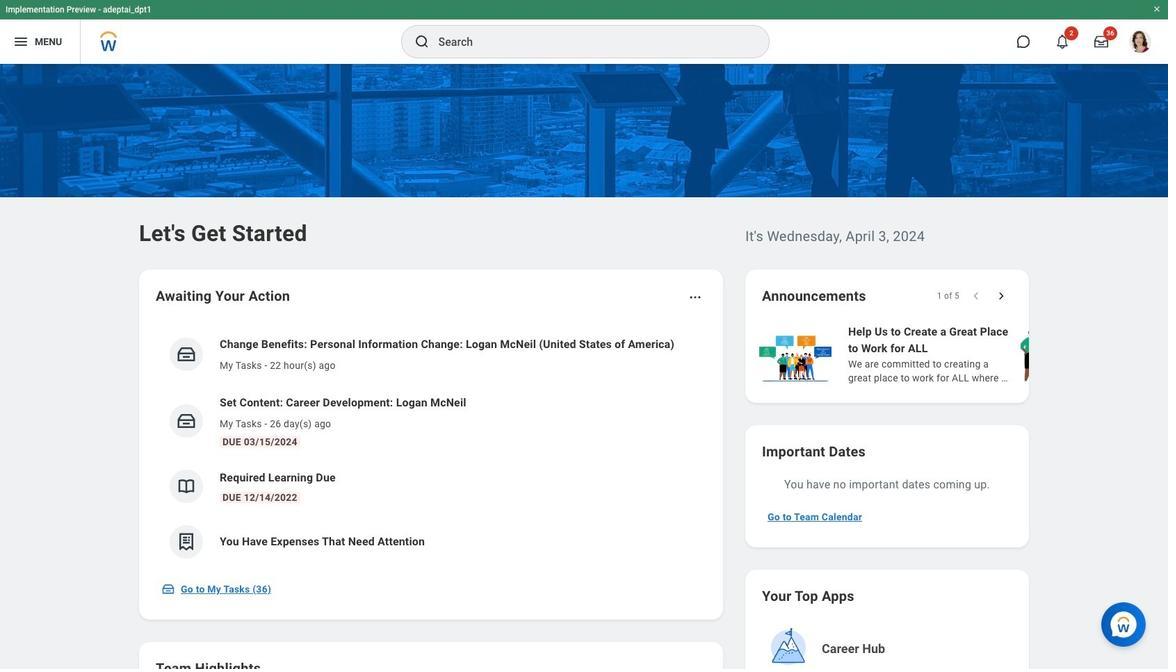 Task type: describe. For each thing, give the bounding box(es) containing it.
0 horizontal spatial list
[[156, 325, 707, 570]]

profile logan mcneil image
[[1129, 31, 1152, 56]]

dashboard expenses image
[[176, 532, 197, 553]]

chevron left small image
[[969, 289, 983, 303]]

chevron right small image
[[994, 289, 1008, 303]]

close environment banner image
[[1153, 5, 1161, 13]]

inbox image inside list
[[176, 411, 197, 432]]

1 vertical spatial inbox image
[[161, 583, 175, 597]]

Search Workday  search field
[[438, 26, 740, 57]]

book open image
[[176, 476, 197, 497]]

inbox large image
[[1095, 35, 1108, 49]]

notifications large image
[[1056, 35, 1070, 49]]



Task type: vqa. For each thing, say whether or not it's contained in the screenshot.
first location image from left
no



Task type: locate. For each thing, give the bounding box(es) containing it.
status
[[937, 291, 960, 302]]

inbox image
[[176, 344, 197, 365]]

1 horizontal spatial list
[[757, 323, 1168, 387]]

main content
[[0, 64, 1168, 670]]

0 horizontal spatial inbox image
[[161, 583, 175, 597]]

list
[[757, 323, 1168, 387], [156, 325, 707, 570]]

related actions image
[[688, 291, 702, 305]]

search image
[[413, 33, 430, 50]]

justify image
[[13, 33, 29, 50]]

1 horizontal spatial inbox image
[[176, 411, 197, 432]]

banner
[[0, 0, 1168, 64]]

0 vertical spatial inbox image
[[176, 411, 197, 432]]

inbox image
[[176, 411, 197, 432], [161, 583, 175, 597]]



